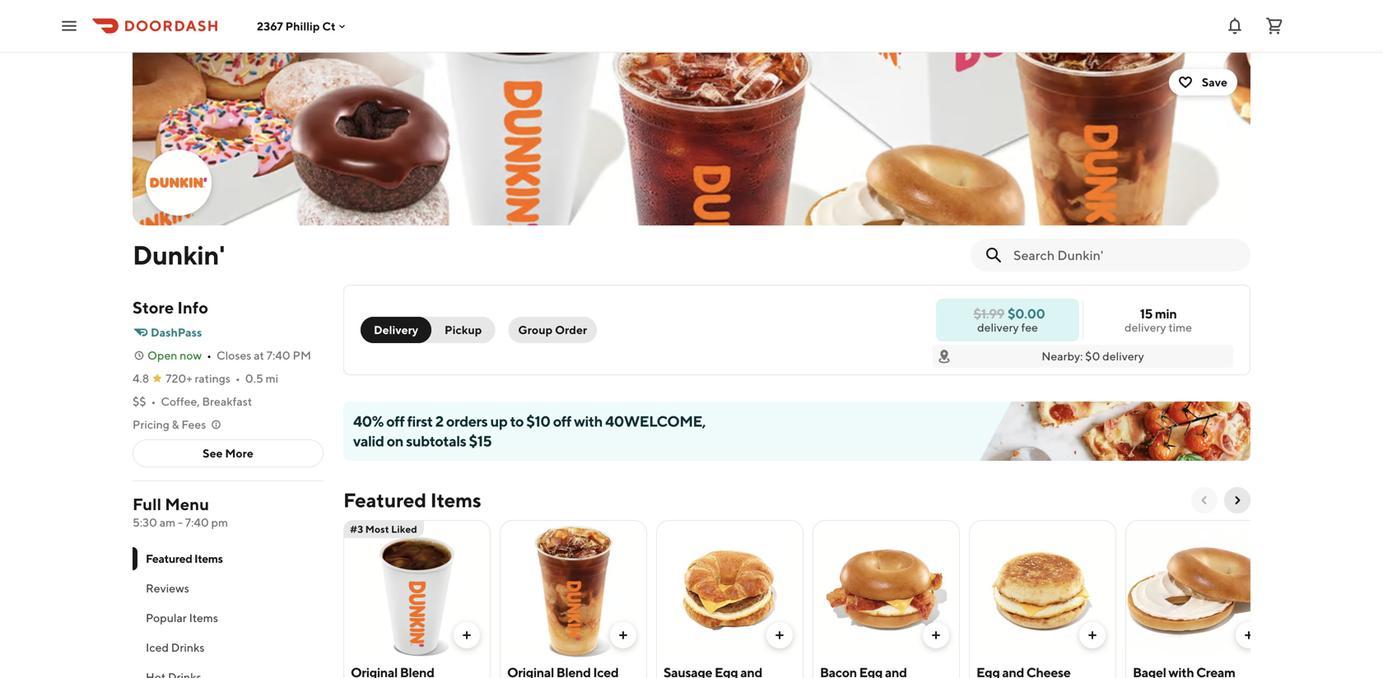 Task type: locate. For each thing, give the bounding box(es) containing it.
delivery inside 15 min delivery time
[[1125, 321, 1166, 334]]

nearby: $0 delivery
[[1042, 350, 1144, 363]]

popular items button
[[133, 604, 324, 633]]

now
[[180, 349, 202, 362]]

see more button
[[133, 441, 323, 467]]

• right now
[[207, 349, 212, 362]]

$10
[[526, 413, 550, 430]]

open menu image
[[59, 16, 79, 36]]

add item to cart image inside #3 most liked button
[[460, 629, 473, 642]]

1 vertical spatial 7:40
[[185, 516, 209, 529]]

0 horizontal spatial featured
[[146, 552, 192, 566]]

featured items up reviews
[[146, 552, 223, 566]]

0 horizontal spatial 7:40
[[185, 516, 209, 529]]

0 horizontal spatial •
[[151, 395, 156, 408]]

iced drinks
[[146, 641, 205, 655]]

0 horizontal spatial featured items
[[146, 552, 223, 566]]

delivery for min
[[1125, 321, 1166, 334]]

0.5 mi
[[245, 372, 278, 385]]

featured up the #3 most liked
[[343, 489, 427, 512]]

featured
[[343, 489, 427, 512], [146, 552, 192, 566]]

original blend image
[[344, 520, 490, 659]]

$1.99
[[974, 306, 1005, 322]]

0 vertical spatial featured items
[[343, 489, 481, 512]]

save button
[[1169, 69, 1238, 96]]

0 vertical spatial featured
[[343, 489, 427, 512]]

add item to cart image
[[460, 629, 473, 642], [1086, 629, 1099, 642]]

featured items up liked
[[343, 489, 481, 512]]

0 horizontal spatial off
[[386, 413, 405, 430]]

liked
[[391, 524, 417, 535]]

1 horizontal spatial featured
[[343, 489, 427, 512]]

add item to cart image
[[617, 629, 630, 642], [773, 629, 786, 642], [930, 629, 943, 642], [1243, 629, 1256, 642]]

closes
[[217, 349, 251, 362]]

open now
[[147, 349, 202, 362]]

items up reviews button
[[194, 552, 223, 566]]

0 vertical spatial items
[[430, 489, 481, 512]]

featured items
[[343, 489, 481, 512], [146, 552, 223, 566]]

2 vertical spatial •
[[151, 395, 156, 408]]

items
[[430, 489, 481, 512], [194, 552, 223, 566], [189, 611, 218, 625]]

dunkin'
[[133, 240, 225, 271]]

reviews button
[[133, 574, 324, 604]]

pricing & fees button
[[133, 417, 223, 433]]

items down subtotals
[[430, 489, 481, 512]]

full
[[133, 495, 161, 514]]

at
[[254, 349, 264, 362]]

iced drinks button
[[133, 633, 324, 663]]

egg and cheese image
[[970, 520, 1116, 659]]

3 add item to cart image from the left
[[930, 629, 943, 642]]

2 add item to cart image from the left
[[1086, 629, 1099, 642]]

group order
[[518, 323, 587, 337]]

4.8
[[133, 372, 149, 385]]

add item to cart image for bacon egg and cheese image
[[930, 629, 943, 642]]

off up on
[[386, 413, 405, 430]]

7:40 right at
[[267, 349, 290, 362]]

2367
[[257, 19, 283, 33]]

mi
[[266, 372, 278, 385]]

2 vertical spatial items
[[189, 611, 218, 625]]

1 vertical spatial items
[[194, 552, 223, 566]]

4 add item to cart image from the left
[[1243, 629, 1256, 642]]

40%
[[353, 413, 384, 430]]

delivery right $0
[[1103, 350, 1144, 363]]

items up "drinks"
[[189, 611, 218, 625]]

orders
[[446, 413, 488, 430]]

featured items heading
[[343, 487, 481, 514]]

delivery for $0
[[1103, 350, 1144, 363]]

min
[[1155, 306, 1177, 322]]

reviews
[[146, 582, 189, 595]]

•
[[207, 349, 212, 362], [235, 372, 240, 385], [151, 395, 156, 408]]

dunkin' image
[[133, 53, 1251, 226], [147, 152, 210, 214]]

$$ • coffee, breakfast
[[133, 395, 252, 408]]

2
[[435, 413, 444, 430]]

1 horizontal spatial add item to cart image
[[1086, 629, 1099, 642]]

1 vertical spatial •
[[235, 372, 240, 385]]

Item Search search field
[[1014, 246, 1238, 264]]

pickup
[[445, 323, 482, 337]]

delivery left time
[[1125, 321, 1166, 334]]

popular
[[146, 611, 187, 625]]

7:40 inside full menu 5:30 am - 7:40 pm
[[185, 516, 209, 529]]

1 add item to cart image from the left
[[617, 629, 630, 642]]

coffee,
[[161, 395, 200, 408]]

group order button
[[508, 317, 597, 343]]

1 add item to cart image from the left
[[460, 629, 473, 642]]

0 vertical spatial 7:40
[[267, 349, 290, 362]]

sausage egg and cheese image
[[657, 520, 803, 659]]

off
[[386, 413, 405, 430], [553, 413, 571, 430]]

menu
[[165, 495, 209, 514]]

0.5
[[245, 372, 263, 385]]

• left 0.5
[[235, 372, 240, 385]]

1 off from the left
[[386, 413, 405, 430]]

store info
[[133, 298, 208, 317]]

1 horizontal spatial •
[[207, 349, 212, 362]]

save
[[1202, 75, 1228, 89]]

2 horizontal spatial •
[[235, 372, 240, 385]]

2 add item to cart image from the left
[[773, 629, 786, 642]]

open
[[147, 349, 177, 362]]

delivery inside $1.99 $0.00 delivery fee
[[978, 321, 1019, 334]]

drinks
[[171, 641, 205, 655]]

featured up reviews
[[146, 552, 192, 566]]

0 horizontal spatial add item to cart image
[[460, 629, 473, 642]]

Pickup radio
[[422, 317, 495, 343]]

delivery for $0.00
[[978, 321, 1019, 334]]

7:40 right -
[[185, 516, 209, 529]]

• right $$
[[151, 395, 156, 408]]

2367 phillip ct
[[257, 19, 336, 33]]

full menu 5:30 am - 7:40 pm
[[133, 495, 228, 529]]

group
[[518, 323, 553, 337]]

7:40
[[267, 349, 290, 362], [185, 516, 209, 529]]

see
[[203, 447, 223, 460]]

time
[[1169, 321, 1192, 334]]

$$
[[133, 395, 146, 408]]

720+ ratings •
[[166, 372, 240, 385]]

off right $10
[[553, 413, 571, 430]]

delivery left the fee at the top of page
[[978, 321, 1019, 334]]

delivery
[[978, 321, 1019, 334], [1125, 321, 1166, 334], [1103, 350, 1144, 363]]

pricing & fees
[[133, 418, 206, 431]]

delivery
[[374, 323, 418, 337]]

up
[[490, 413, 508, 430]]

1 horizontal spatial off
[[553, 413, 571, 430]]



Task type: describe. For each thing, give the bounding box(es) containing it.
-
[[178, 516, 183, 529]]

fees
[[182, 418, 206, 431]]

nearby:
[[1042, 350, 1083, 363]]

fee
[[1021, 321, 1038, 334]]

ct
[[322, 19, 336, 33]]

0 vertical spatial •
[[207, 349, 212, 362]]

ratings
[[195, 372, 230, 385]]

dashpass
[[151, 326, 202, 339]]

2 off from the left
[[553, 413, 571, 430]]

#3 most liked
[[350, 524, 417, 535]]

15
[[1140, 306, 1153, 322]]

40welcome,
[[605, 413, 706, 430]]

am
[[160, 516, 176, 529]]

Delivery radio
[[361, 317, 432, 343]]

pm
[[211, 516, 228, 529]]

15 min delivery time
[[1125, 306, 1192, 334]]

bagel with cream cheese spread image
[[1126, 520, 1272, 659]]

original blend iced coffee image
[[501, 520, 646, 659]]

40% off first 2 orders up to $10 off with 40welcome, valid on subtotals $15
[[353, 413, 706, 450]]

most
[[365, 524, 389, 535]]

see more
[[203, 447, 253, 460]]

$0
[[1085, 350, 1100, 363]]

subtotals
[[406, 432, 466, 450]]

#3 most liked button
[[343, 520, 491, 679]]

2367 phillip ct button
[[257, 19, 349, 33]]

$1.99 $0.00 delivery fee
[[974, 306, 1045, 334]]

info
[[177, 298, 208, 317]]

on
[[387, 432, 403, 450]]

1 vertical spatial featured
[[146, 552, 192, 566]]

$15
[[469, 432, 492, 450]]

with
[[574, 413, 603, 430]]

5:30
[[133, 516, 157, 529]]

• closes at 7:40 pm
[[207, 349, 311, 362]]

popular items
[[146, 611, 218, 625]]

add item to cart image for "original blend" image
[[460, 629, 473, 642]]

order
[[555, 323, 587, 337]]

&
[[172, 418, 179, 431]]

to
[[510, 413, 524, 430]]

1 vertical spatial featured items
[[146, 552, 223, 566]]

store
[[133, 298, 174, 317]]

1 horizontal spatial 7:40
[[267, 349, 290, 362]]

notification bell image
[[1225, 16, 1245, 36]]

add item to cart image for sausage egg and cheese "image"
[[773, 629, 786, 642]]

more
[[225, 447, 253, 460]]

pricing
[[133, 418, 170, 431]]

720+
[[166, 372, 192, 385]]

iced
[[146, 641, 169, 655]]

#3
[[350, 524, 363, 535]]

valid
[[353, 432, 384, 450]]

phillip
[[285, 19, 320, 33]]

items inside heading
[[430, 489, 481, 512]]

featured inside heading
[[343, 489, 427, 512]]

next button of carousel image
[[1231, 494, 1244, 507]]

add item to cart image for original blend iced coffee image
[[617, 629, 630, 642]]

previous button of carousel image
[[1198, 494, 1211, 507]]

0 items, open order cart image
[[1265, 16, 1285, 36]]

first
[[407, 413, 433, 430]]

add item to cart image for the bagel with cream cheese spread image
[[1243, 629, 1256, 642]]

1 horizontal spatial featured items
[[343, 489, 481, 512]]

pm
[[293, 349, 311, 362]]

$0.00
[[1008, 306, 1045, 322]]

order methods option group
[[361, 317, 495, 343]]

add item to cart image for the egg and cheese image
[[1086, 629, 1099, 642]]

items inside button
[[189, 611, 218, 625]]

breakfast
[[202, 395, 252, 408]]

bacon egg and cheese image
[[814, 520, 959, 659]]



Task type: vqa. For each thing, say whether or not it's contained in the screenshot.
Items
yes



